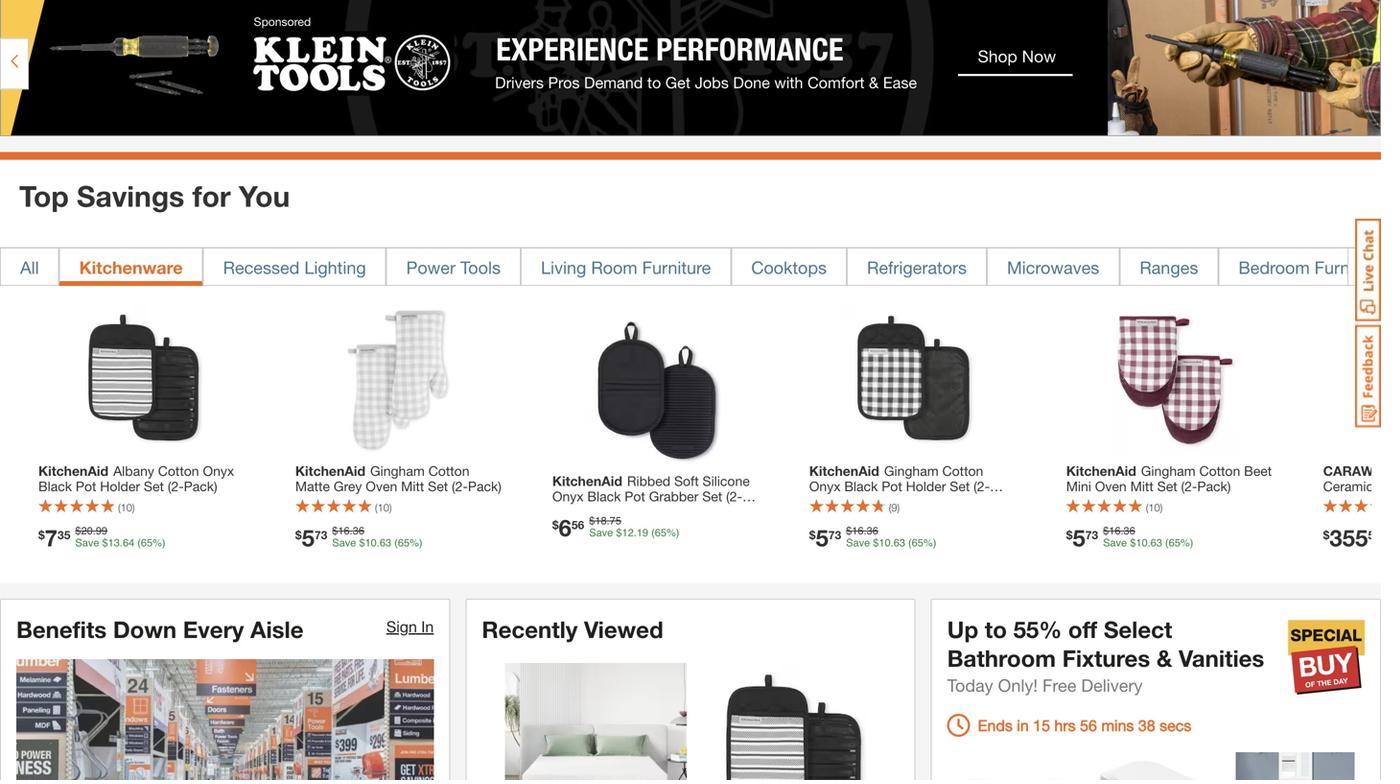 Task type: vqa. For each thing, say whether or not it's contained in the screenshot.
cutter. at the right of page
no



Task type: locate. For each thing, give the bounding box(es) containing it.
0 horizontal spatial mitt
[[401, 478, 424, 494]]

1 horizontal spatial 5
[[816, 524, 829, 551]]

1 horizontal spatial 73
[[829, 528, 842, 542]]

2 horizontal spatial 5
[[1073, 524, 1086, 551]]

3 73 from the left
[[1086, 528, 1099, 542]]

recessed lighting button
[[203, 248, 386, 286]]

5 down mini
[[1073, 524, 1086, 551]]

kitchenware button
[[59, 248, 203, 286]]

36 down gingham cotton onyx black pot holder set (2- pack)
[[867, 525, 879, 537]]

1 horizontal spatial gingham
[[885, 463, 939, 479]]

select
[[1104, 616, 1173, 643]]

ends
[[978, 716, 1013, 735]]

gingham cotton onyx black pot holder set (2-pack) image
[[840, 305, 988, 454]]

0 horizontal spatial furniture
[[643, 257, 711, 278]]

36 for mini
[[1124, 525, 1136, 537]]

mitt for mini
[[1131, 478, 1154, 494]]

save left 12
[[589, 527, 613, 539]]

onyx
[[203, 463, 234, 479], [810, 478, 841, 494], [553, 488, 584, 504]]

aisle
[[250, 616, 304, 643]]

2 16 from the left
[[852, 525, 864, 537]]

furniture
[[643, 257, 711, 278], [1315, 257, 1382, 278]]

(2- inside gingham cotton onyx black pot holder set (2- pack)
[[974, 478, 990, 494]]

onyx inside ribbed soft silicone onyx black pot grabber set (2- pack)
[[553, 488, 584, 504]]

2 36 from the left
[[867, 525, 879, 537]]

pack) for gingham cotton beet mini oven mitt set (2-pack)
[[1198, 478, 1232, 494]]

2 ) from the left
[[389, 501, 392, 514]]

gingham inside gingham cotton matte grey oven mitt set (2-pack)
[[370, 463, 425, 479]]

1 horizontal spatial 36
[[867, 525, 879, 537]]

grey
[[334, 478, 362, 494]]

( 10 )
[[118, 501, 135, 514], [375, 501, 392, 514], [1146, 501, 1163, 514]]

3 gingham from the left
[[1142, 463, 1196, 479]]

0 horizontal spatial oven
[[366, 478, 398, 494]]

carawa link
[[1324, 463, 1382, 509]]

1 oven from the left
[[366, 478, 398, 494]]

pot inside ribbed soft silicone onyx black pot grabber set (2- pack)
[[625, 488, 646, 504]]

carawa
[[1324, 463, 1382, 479]]

2 cotton from the left
[[429, 463, 470, 479]]

63 for mini
[[1151, 537, 1163, 549]]

mini
[[1067, 478, 1092, 494]]

black inside albany cotton onyx black pot holder set (2-pack)
[[38, 478, 72, 494]]

3 63 from the left
[[1151, 537, 1163, 549]]

2 horizontal spatial gingham
[[1142, 463, 1196, 479]]

4 cotton from the left
[[1200, 463, 1241, 479]]

3 36 from the left
[[1124, 525, 1136, 537]]

vanities, mirrors & hardware product image image
[[1236, 752, 1355, 780]]

73
[[315, 528, 328, 542], [829, 528, 842, 542], [1086, 528, 1099, 542]]

pack)
[[184, 478, 218, 494], [468, 478, 502, 494], [1198, 478, 1232, 494], [810, 493, 843, 509], [553, 504, 586, 519]]

special buy logo image
[[1289, 619, 1365, 696]]

oven inside gingham cotton matte grey oven mitt set (2-pack)
[[366, 478, 398, 494]]

2 horizontal spatial onyx
[[810, 478, 841, 494]]

2 ( 10 ) from the left
[[375, 501, 392, 514]]

onyx for 7
[[203, 463, 234, 479]]

bedroom furniture button
[[1219, 248, 1382, 286]]

cotton inside gingham cotton onyx black pot holder set (2- pack)
[[943, 463, 984, 479]]

%) down gingham cotton beet mini oven mitt set (2-pack)
[[1181, 537, 1194, 549]]

pot
[[76, 478, 96, 494], [882, 478, 903, 494], [625, 488, 646, 504]]

living
[[541, 257, 587, 278]]

1 gingham from the left
[[370, 463, 425, 479]]

1 $ 5 73 $ 16 . 36 save $ 10 . 63 ( 65 %) from the left
[[295, 524, 423, 551]]

recently
[[482, 616, 578, 643]]

1 horizontal spatial ( 10 )
[[375, 501, 392, 514]]

1 5 from the left
[[302, 524, 315, 551]]

fixtures
[[1063, 644, 1151, 672]]

cotton inside gingham cotton matte grey oven mitt set (2-pack)
[[429, 463, 470, 479]]

5 for gingham cotton onyx black pot holder set (2- pack)
[[816, 524, 829, 551]]

onyx inside albany cotton onyx black pot holder set (2-pack)
[[203, 463, 234, 479]]

3 ) from the left
[[898, 501, 900, 514]]

gingham cotton beet mini oven mitt set (2-pack) image
[[1097, 305, 1246, 454]]

(2- inside albany cotton onyx black pot holder set (2-pack)
[[168, 478, 184, 494]]

1 vertical spatial 56
[[1081, 716, 1098, 735]]

( 10 ) down gingham cotton matte grey oven mitt set (2-pack)
[[375, 501, 392, 514]]

save down gingham cotton beet mini oven mitt set (2-pack)
[[1104, 537, 1128, 549]]

$ 5 73 $ 16 . 36 save $ 10 . 63 ( 65 %)
[[295, 524, 423, 551], [810, 524, 937, 551], [1067, 524, 1194, 551]]

16 for grey
[[338, 525, 350, 537]]

3 $ 5 73 $ 16 . 36 save $ 10 . 63 ( 65 %) from the left
[[1067, 524, 1194, 551]]

0 horizontal spatial gingham
[[370, 463, 425, 479]]

holder inside gingham cotton onyx black pot holder set (2- pack)
[[906, 478, 947, 494]]

0 vertical spatial albany cotton onyx black pot holder set (2-pack) image
[[69, 305, 217, 454]]

1 ( 10 ) from the left
[[118, 501, 135, 514]]

gingham for mini
[[1142, 463, 1196, 479]]

recently viewed
[[482, 616, 664, 643]]

benefits down every aisle
[[16, 616, 304, 643]]

1 horizontal spatial holder
[[906, 478, 947, 494]]

55%
[[1014, 616, 1063, 643]]

grabber
[[649, 488, 699, 504]]

cotton
[[158, 463, 199, 479], [429, 463, 470, 479], [943, 463, 984, 479], [1200, 463, 1241, 479]]

1 ) from the left
[[132, 501, 135, 514]]

gingham inside gingham cotton beet mini oven mitt set (2-pack)
[[1142, 463, 1196, 479]]

2 holder from the left
[[906, 478, 947, 494]]

pot inside gingham cotton onyx black pot holder set (2- pack)
[[882, 478, 903, 494]]

1 horizontal spatial furniture
[[1315, 257, 1382, 278]]

1 16 from the left
[[338, 525, 350, 537]]

1 furniture from the left
[[643, 257, 711, 278]]

1 horizontal spatial 63
[[894, 537, 906, 549]]

&
[[1157, 644, 1173, 672]]

0 horizontal spatial 63
[[380, 537, 392, 549]]

%) for gingham cotton beet mini oven mitt set (2-pack)
[[1181, 537, 1194, 549]]

1 horizontal spatial 16
[[852, 525, 864, 537]]

$ 5 73 $ 16 . 36 save $ 10 . 63 ( 65 %) for black
[[810, 524, 937, 551]]

3 16 from the left
[[1109, 525, 1121, 537]]

save
[[589, 527, 613, 539], [75, 537, 99, 549], [332, 537, 356, 549], [846, 537, 871, 549], [1104, 537, 1128, 549]]

2 $ 5 73 $ 16 . 36 save $ 10 . 63 ( 65 %) from the left
[[810, 524, 937, 551]]

%) inside $ 6 56 $ 18 . 75 save $ 12 . 19 ( 65 %)
[[667, 527, 680, 539]]

pack) inside gingham cotton onyx black pot holder set (2- pack)
[[810, 493, 843, 509]]

( 10 ) for grey
[[375, 501, 392, 514]]

56
[[572, 518, 585, 531], [1081, 716, 1098, 735]]

65 down gingham cotton onyx black pot holder set (2- pack)
[[912, 537, 924, 549]]

secs
[[1160, 716, 1192, 735]]

pack) for albany cotton onyx black pot holder set (2-pack)
[[184, 478, 218, 494]]

pot for 5
[[882, 478, 903, 494]]

2 horizontal spatial ( 10 )
[[1146, 501, 1163, 514]]

0 horizontal spatial pot
[[76, 478, 96, 494]]

65 right 19
[[655, 527, 667, 539]]

onyx for 5
[[810, 478, 841, 494]]

oven inside gingham cotton beet mini oven mitt set (2-pack)
[[1096, 478, 1127, 494]]

0 horizontal spatial albany cotton onyx black pot holder set (2-pack) image
[[69, 305, 217, 454]]

56 left 18
[[572, 518, 585, 531]]

3 ( 10 ) from the left
[[1146, 501, 1163, 514]]

2 5 from the left
[[816, 524, 829, 551]]

save down gingham cotton onyx black pot holder set (2- pack)
[[846, 537, 871, 549]]

73 down matte
[[315, 528, 328, 542]]

furniture right room
[[643, 257, 711, 278]]

pot up 9
[[882, 478, 903, 494]]

you
[[239, 179, 290, 213]]

) for gingham cotton beet mini oven mitt set (2-pack)
[[1161, 501, 1163, 514]]

36
[[353, 525, 365, 537], [867, 525, 879, 537], [1124, 525, 1136, 537]]

gingham inside gingham cotton onyx black pot holder set (2- pack)
[[885, 463, 939, 479]]

(2- inside gingham cotton matte grey oven mitt set (2-pack)
[[452, 478, 468, 494]]

2 horizontal spatial 36
[[1124, 525, 1136, 537]]

18
[[595, 515, 607, 527]]

%) down gingham cotton onyx black pot holder set (2- pack)
[[924, 537, 937, 549]]

16 down gingham cotton onyx black pot holder set (2- pack)
[[852, 525, 864, 537]]

5 down gingham cotton onyx black pot holder set (2- pack)
[[816, 524, 829, 551]]

1 horizontal spatial albany cotton onyx black pot holder set (2-pack) image
[[702, 663, 884, 780]]

2 73 from the left
[[829, 528, 842, 542]]

bedroom
[[1239, 257, 1310, 278]]

1 horizontal spatial pot
[[625, 488, 646, 504]]

mitt inside gingham cotton beet mini oven mitt set (2-pack)
[[1131, 478, 1154, 494]]

65 inside $ 7 35 $ 20 . 99 save $ 13 . 64 ( 65 %)
[[141, 537, 153, 549]]

mitt inside gingham cotton matte grey oven mitt set (2-pack)
[[401, 478, 424, 494]]

furniture inside button
[[643, 257, 711, 278]]

pack) inside gingham cotton matte grey oven mitt set (2-pack)
[[468, 478, 502, 494]]

0 horizontal spatial 36
[[353, 525, 365, 537]]

set inside gingham cotton matte grey oven mitt set (2-pack)
[[428, 478, 448, 494]]

microwaves button
[[987, 248, 1120, 286]]

black inside gingham cotton onyx black pot holder set (2- pack)
[[845, 478, 878, 494]]

2 horizontal spatial pot
[[882, 478, 903, 494]]

oven right grey
[[366, 478, 398, 494]]

2 oven from the left
[[1096, 478, 1127, 494]]

set inside gingham cotton onyx black pot holder set (2- pack)
[[950, 478, 970, 494]]

75
[[610, 515, 622, 527]]

2 gingham from the left
[[885, 463, 939, 479]]

1 holder from the left
[[100, 478, 140, 494]]

)
[[132, 501, 135, 514], [389, 501, 392, 514], [898, 501, 900, 514], [1161, 501, 1163, 514]]

gingham cotton onyx black pot holder set (2- pack)
[[810, 463, 990, 509]]

$ 5 73 $ 16 . 36 save $ 10 . 63 ( 65 %) down gingham cotton beet mini oven mitt set (2-pack)
[[1067, 524, 1194, 551]]

%) for gingham cotton matte grey oven mitt set (2-pack)
[[410, 537, 423, 549]]

( 9 )
[[889, 501, 900, 514]]

0 horizontal spatial black
[[38, 478, 72, 494]]

1 73 from the left
[[315, 528, 328, 542]]

0 horizontal spatial 5
[[302, 524, 315, 551]]

2 horizontal spatial 16
[[1109, 525, 1121, 537]]

cotton inside gingham cotton beet mini oven mitt set (2-pack)
[[1200, 463, 1241, 479]]

gingham
[[370, 463, 425, 479], [885, 463, 939, 479], [1142, 463, 1196, 479]]

(2-
[[168, 478, 184, 494], [452, 478, 468, 494], [974, 478, 990, 494], [1182, 478, 1198, 494], [726, 488, 743, 504]]

gingham right grey
[[370, 463, 425, 479]]

sign in card banner image
[[16, 659, 434, 780]]

albany
[[113, 463, 154, 479]]

gingham cotton beet mini oven mitt set (2-pack)
[[1067, 463, 1273, 494]]

save down grey
[[332, 537, 356, 549]]

0 horizontal spatial 56
[[572, 518, 585, 531]]

65 down gingham cotton beet mini oven mitt set (2-pack)
[[1169, 537, 1181, 549]]

63
[[380, 537, 392, 549], [894, 537, 906, 549], [1151, 537, 1163, 549]]

albany cotton onyx black pot holder set (2-pack) image
[[69, 305, 217, 454], [702, 663, 884, 780]]

kitchenaid for gingham cotton matte grey oven mitt set (2-pack)
[[295, 463, 366, 479]]

gingham up ( 9 ) at the bottom of page
[[885, 463, 939, 479]]

0 horizontal spatial 16
[[338, 525, 350, 537]]

3 5 from the left
[[1073, 524, 1086, 551]]

56 right hrs
[[1081, 716, 1098, 735]]

toilets & tubs product image image
[[1097, 752, 1216, 780]]

set inside gingham cotton beet mini oven mitt set (2-pack)
[[1158, 478, 1178, 494]]

set inside ribbed soft silicone onyx black pot grabber set (2- pack)
[[703, 488, 723, 504]]

gingham left "beet"
[[1142, 463, 1196, 479]]

black for 5
[[845, 478, 878, 494]]

65 right 64 in the left of the page
[[141, 537, 153, 549]]

0 horizontal spatial onyx
[[203, 463, 234, 479]]

) for gingham cotton matte grey oven mitt set (2-pack)
[[389, 501, 392, 514]]

save inside $ 7 35 $ 20 . 99 save $ 13 . 64 ( 65 %)
[[75, 537, 99, 549]]

$ 6 56 $ 18 . 75 save $ 12 . 19 ( 65 %)
[[553, 514, 680, 541]]

1 63 from the left
[[380, 537, 392, 549]]

4 ) from the left
[[1161, 501, 1163, 514]]

%) right 64 in the left of the page
[[153, 537, 166, 549]]

16 down grey
[[338, 525, 350, 537]]

mitt
[[401, 478, 424, 494], [1131, 478, 1154, 494]]

2 horizontal spatial black
[[845, 478, 878, 494]]

pack) inside albany cotton onyx black pot holder set (2-pack)
[[184, 478, 218, 494]]

355
[[1330, 524, 1369, 551]]

save right 35
[[75, 537, 99, 549]]

73 down gingham cotton onyx black pot holder set (2- pack)
[[829, 528, 842, 542]]

63 down ( 9 ) at the bottom of page
[[894, 537, 906, 549]]

pot inside albany cotton onyx black pot holder set (2-pack)
[[76, 478, 96, 494]]

2 63 from the left
[[894, 537, 906, 549]]

1 horizontal spatial black
[[588, 488, 621, 504]]

63 down gingham cotton matte grey oven mitt set (2-pack)
[[380, 537, 392, 549]]

0 horizontal spatial 73
[[315, 528, 328, 542]]

save inside $ 6 56 $ 18 . 75 save $ 12 . 19 ( 65 %)
[[589, 527, 613, 539]]

(2- inside gingham cotton beet mini oven mitt set (2-pack)
[[1182, 478, 1198, 494]]

kitchenaid for ribbed soft silicone onyx black pot grabber set (2- pack)
[[553, 473, 623, 489]]

mitt right mini
[[1131, 478, 1154, 494]]

gingham cotton matte grey oven mitt set (2-pack) image
[[326, 305, 474, 454]]

live chat image
[[1356, 219, 1382, 321]]

set inside albany cotton onyx black pot holder set (2-pack)
[[144, 478, 164, 494]]

kitchenaid for gingham cotton onyx black pot holder set (2- pack)
[[810, 463, 880, 479]]

mitt for grey
[[401, 478, 424, 494]]

(
[[118, 501, 121, 514], [375, 501, 378, 514], [889, 501, 892, 514], [1146, 501, 1149, 514], [652, 527, 655, 539], [137, 537, 141, 549], [395, 537, 398, 549], [909, 537, 912, 549], [1166, 537, 1169, 549]]

recessed lighting
[[223, 257, 366, 278]]

%) for gingham cotton onyx black pot holder set (2- pack)
[[924, 537, 937, 549]]

2 horizontal spatial 63
[[1151, 537, 1163, 549]]

) for albany cotton onyx black pot holder set (2-pack)
[[132, 501, 135, 514]]

65 for gingham cotton matte grey oven mitt set (2-pack)
[[398, 537, 410, 549]]

5 down matte
[[302, 524, 315, 551]]

1 horizontal spatial $ 5 73 $ 16 . 36 save $ 10 . 63 ( 65 %)
[[810, 524, 937, 551]]

0 horizontal spatial $ 5 73 $ 16 . 36 save $ 10 . 63 ( 65 %)
[[295, 524, 423, 551]]

9-piece ceramic nonstick cookware set in gray image
[[1354, 305, 1382, 454]]

$
[[589, 515, 595, 527], [553, 518, 559, 531], [75, 525, 81, 537], [332, 525, 338, 537], [846, 525, 852, 537], [1104, 525, 1109, 537], [616, 527, 622, 539], [38, 528, 45, 542], [295, 528, 302, 542], [810, 528, 816, 542], [1067, 528, 1073, 542], [1324, 528, 1330, 542], [102, 537, 108, 549], [359, 537, 365, 549], [873, 537, 879, 549], [1131, 537, 1136, 549]]

oven right mini
[[1096, 478, 1127, 494]]

1 mitt from the left
[[401, 478, 424, 494]]

16
[[338, 525, 350, 537], [852, 525, 864, 537], [1109, 525, 1121, 537]]

pack) for gingham cotton matte grey oven mitt set (2-pack)
[[468, 478, 502, 494]]

0 horizontal spatial holder
[[100, 478, 140, 494]]

pack) inside gingham cotton beet mini oven mitt set (2-pack)
[[1198, 478, 1232, 494]]

2 furniture from the left
[[1315, 257, 1382, 278]]

set
[[144, 478, 164, 494], [428, 478, 448, 494], [950, 478, 970, 494], [1158, 478, 1178, 494], [703, 488, 723, 504]]

2 horizontal spatial $ 5 73 $ 16 . 36 save $ 10 . 63 ( 65 %)
[[1067, 524, 1194, 551]]

kitchenaid
[[38, 463, 109, 479], [295, 463, 366, 479], [810, 463, 880, 479], [1067, 463, 1137, 479], [553, 473, 623, 489]]

all
[[20, 257, 39, 278]]

73 down mini
[[1086, 528, 1099, 542]]

top
[[19, 179, 69, 213]]

cotton inside albany cotton onyx black pot holder set (2-pack)
[[158, 463, 199, 479]]

sign
[[387, 618, 417, 636]]

pot up $ 6 56 $ 18 . 75 save $ 12 . 19 ( 65 %)
[[625, 488, 646, 504]]

1 36 from the left
[[353, 525, 365, 537]]

furniture right 'bedroom'
[[1315, 257, 1382, 278]]

6
[[559, 514, 572, 541]]

$ 5 73 $ 16 . 36 save $ 10 . 63 ( 65 %) down 9
[[810, 524, 937, 551]]

2 horizontal spatial 73
[[1086, 528, 1099, 542]]

65 down gingham cotton matte grey oven mitt set (2-pack)
[[398, 537, 410, 549]]

1 horizontal spatial onyx
[[553, 488, 584, 504]]

$ 5 73 $ 16 . 36 save $ 10 . 63 ( 65 %) down grey
[[295, 524, 423, 551]]

sign in
[[387, 618, 434, 636]]

$ 5 73 $ 16 . 36 save $ 10 . 63 ( 65 %) for mini
[[1067, 524, 1194, 551]]

20
[[81, 525, 93, 537]]

2 mitt from the left
[[1131, 478, 1154, 494]]

black for 7
[[38, 478, 72, 494]]

7
[[45, 524, 58, 551]]

63 down gingham cotton beet mini oven mitt set (2-pack)
[[1151, 537, 1163, 549]]

%) right 19
[[667, 527, 680, 539]]

0 horizontal spatial ( 10 )
[[118, 501, 135, 514]]

black
[[38, 478, 72, 494], [845, 478, 878, 494], [588, 488, 621, 504]]

36 down gingham cotton beet mini oven mitt set (2-pack)
[[1124, 525, 1136, 537]]

%) down gingham cotton matte grey oven mitt set (2-pack)
[[410, 537, 423, 549]]

73 for grey
[[315, 528, 328, 542]]

%) inside $ 7 35 $ 20 . 99 save $ 13 . 64 ( 65 %)
[[153, 537, 166, 549]]

pot up 20 on the left of the page
[[76, 478, 96, 494]]

1 cotton from the left
[[158, 463, 199, 479]]

16 down gingham cotton beet mini oven mitt set (2-pack)
[[1109, 525, 1121, 537]]

set for albany cotton onyx black pot holder set (2-pack)
[[144, 478, 164, 494]]

0 vertical spatial 56
[[572, 518, 585, 531]]

holder for 7
[[100, 478, 140, 494]]

hrs
[[1055, 716, 1076, 735]]

36 down grey
[[353, 525, 365, 537]]

5
[[302, 524, 315, 551], [816, 524, 829, 551], [1073, 524, 1086, 551]]

holder inside albany cotton onyx black pot holder set (2-pack)
[[100, 478, 140, 494]]

mitt right grey
[[401, 478, 424, 494]]

mins
[[1102, 716, 1135, 735]]

( 10 ) down albany cotton onyx black pot holder set (2-pack)
[[118, 501, 135, 514]]

savings
[[77, 179, 184, 213]]

gingham for black
[[885, 463, 939, 479]]

onyx inside gingham cotton onyx black pot holder set (2- pack)
[[810, 478, 841, 494]]

3 cotton from the left
[[943, 463, 984, 479]]

oven
[[366, 478, 398, 494], [1096, 478, 1127, 494]]

$ 5 73 $ 16 . 36 save $ 10 . 63 ( 65 %) for grey
[[295, 524, 423, 551]]

( 10 ) down gingham cotton beet mini oven mitt set (2-pack)
[[1146, 501, 1163, 514]]

1 horizontal spatial oven
[[1096, 478, 1127, 494]]

1 horizontal spatial mitt
[[1131, 478, 1154, 494]]

in
[[1017, 716, 1029, 735]]



Task type: describe. For each thing, give the bounding box(es) containing it.
oven for grey
[[366, 478, 398, 494]]

( inside $ 6 56 $ 18 . 75 save $ 12 . 19 ( 65 %)
[[652, 527, 655, 539]]

gingham cotton matte grey oven mitt set (2-pack)
[[295, 463, 502, 494]]

power
[[407, 257, 456, 278]]

sign in link
[[387, 618, 434, 636]]

refrigerators button
[[847, 248, 987, 286]]

microwaves
[[1008, 257, 1100, 278]]

1 horizontal spatial 56
[[1081, 716, 1098, 735]]

%) for albany cotton onyx black pot holder set (2-pack)
[[153, 537, 166, 549]]

feedback link image
[[1356, 324, 1382, 428]]

top savings for you
[[19, 179, 290, 213]]

ribbed soft silicone onyx black pot grabber set (2-pack) image
[[583, 315, 731, 464]]

bathroom sinks & faucets product image image
[[958, 752, 1077, 780]]

65 for albany cotton onyx black pot holder set (2-pack)
[[141, 537, 153, 549]]

benefits
[[16, 616, 107, 643]]

36 for black
[[867, 525, 879, 537]]

save for albany cotton onyx black pot holder set (2-pack)
[[75, 537, 99, 549]]

gingham for grey
[[370, 463, 425, 479]]

73 for mini
[[1086, 528, 1099, 542]]

1 vertical spatial albany cotton onyx black pot holder set (2-pack) image
[[702, 663, 884, 780]]

( 10 ) for mini
[[1146, 501, 1163, 514]]

ribbed
[[628, 473, 671, 489]]

pack) for gingham cotton onyx black pot holder set (2- pack)
[[810, 493, 843, 509]]

$ inside $ 355 50
[[1324, 528, 1330, 542]]

set for gingham cotton beet mini oven mitt set (2-pack)
[[1158, 478, 1178, 494]]

viewed
[[584, 616, 664, 643]]

down
[[113, 616, 177, 643]]

5 for gingham cotton matte grey oven mitt set (2-pack)
[[302, 524, 315, 551]]

38
[[1139, 716, 1156, 735]]

$ 355 50
[[1324, 524, 1382, 551]]

in
[[422, 618, 434, 636]]

(2- for gingham cotton beet mini oven mitt set (2-pack)
[[1182, 478, 1198, 494]]

recessed
[[223, 257, 300, 278]]

silicone
[[703, 473, 750, 489]]

ranges
[[1140, 257, 1199, 278]]

living room furniture button
[[521, 248, 732, 286]]

cotton for gingham cotton beet mini oven mitt set (2-pack)
[[1200, 463, 1241, 479]]

holder for 5
[[906, 478, 947, 494]]

matte
[[295, 478, 330, 494]]

9
[[892, 501, 898, 514]]

up to 55% off select bathroom fixtures & vanities today only! free delivery
[[948, 616, 1265, 696]]

free delivery
[[1043, 675, 1143, 696]]

73 for black
[[829, 528, 842, 542]]

64
[[123, 537, 135, 549]]

vanities
[[1179, 644, 1265, 672]]

set for gingham cotton onyx black pot holder set (2- pack)
[[950, 478, 970, 494]]

next arrow image
[[1357, 257, 1373, 276]]

10 in. support cooling medium to firm gel memory foam tight top queen mattress, breathable and hypoallergenic image
[[505, 663, 687, 780]]

kitchenaid for albany cotton onyx black pot holder set (2-pack)
[[38, 463, 109, 479]]

( 10 ) for black
[[118, 501, 135, 514]]

pack) inside ribbed soft silicone onyx black pot grabber set (2- pack)
[[553, 504, 586, 519]]

today only!
[[948, 675, 1038, 696]]

refrigerators
[[867, 257, 967, 278]]

16 for mini
[[1109, 525, 1121, 537]]

(2- for gingham cotton onyx black pot holder set (2- pack)
[[974, 478, 990, 494]]

63 for black
[[894, 537, 906, 549]]

ends in 15 hrs 56 mins 38 secs
[[978, 716, 1192, 735]]

15
[[1034, 716, 1051, 735]]

56 inside $ 6 56 $ 18 . 75 save $ 12 . 19 ( 65 %)
[[572, 518, 585, 531]]

63 for grey
[[380, 537, 392, 549]]

13
[[108, 537, 120, 549]]

16 for black
[[852, 525, 864, 537]]

up
[[948, 616, 979, 643]]

cooktops button
[[732, 248, 847, 286]]

19
[[637, 527, 649, 539]]

(2- for gingham cotton matte grey oven mitt set (2-pack)
[[452, 478, 468, 494]]

set for gingham cotton matte grey oven mitt set (2-pack)
[[428, 478, 448, 494]]

room
[[591, 257, 638, 278]]

kitchenaid for gingham cotton beet mini oven mitt set (2-pack)
[[1067, 463, 1137, 479]]

12
[[622, 527, 634, 539]]

all button
[[0, 248, 59, 286]]

black inside ribbed soft silicone onyx black pot grabber set (2- pack)
[[588, 488, 621, 504]]

off
[[1069, 616, 1098, 643]]

albany cotton onyx black pot holder set (2-pack)
[[38, 463, 234, 494]]

65 inside $ 6 56 $ 18 . 75 save $ 12 . 19 ( 65 %)
[[655, 527, 667, 539]]

( inside $ 7 35 $ 20 . 99 save $ 13 . 64 ( 65 %)
[[137, 537, 141, 549]]

bedroom furniture
[[1239, 257, 1382, 278]]

beet
[[1245, 463, 1273, 479]]

bathroom
[[948, 644, 1056, 672]]

99
[[96, 525, 108, 537]]

36 for grey
[[353, 525, 365, 537]]

save for gingham cotton onyx black pot holder set (2- pack)
[[846, 537, 871, 549]]

cotton for gingham cotton onyx black pot holder set (2- pack)
[[943, 463, 984, 479]]

cotton for albany cotton onyx black pot holder set (2-pack)
[[158, 463, 199, 479]]

(2- inside ribbed soft silicone onyx black pot grabber set (2- pack)
[[726, 488, 743, 504]]

50
[[1369, 528, 1382, 542]]

every
[[183, 616, 244, 643]]

cotton for gingham cotton matte grey oven mitt set (2-pack)
[[429, 463, 470, 479]]

(2- for albany cotton onyx black pot holder set (2-pack)
[[168, 478, 184, 494]]

kitchenware
[[79, 257, 183, 278]]

ribbed soft silicone onyx black pot grabber set (2- pack)
[[553, 473, 750, 519]]

65 for gingham cotton onyx black pot holder set (2- pack)
[[912, 537, 924, 549]]

35
[[58, 528, 70, 542]]

cooktops
[[752, 257, 827, 278]]

for
[[192, 179, 231, 213]]

) for gingham cotton onyx black pot holder set (2- pack)
[[898, 501, 900, 514]]

to
[[985, 616, 1007, 643]]

living room furniture
[[541, 257, 711, 278]]

oven for mini
[[1096, 478, 1127, 494]]

65 for gingham cotton beet mini oven mitt set (2-pack)
[[1169, 537, 1181, 549]]

save for gingham cotton beet mini oven mitt set (2-pack)
[[1104, 537, 1128, 549]]

lighting
[[304, 257, 366, 278]]

pot for 7
[[76, 478, 96, 494]]

$ 7 35 $ 20 . 99 save $ 13 . 64 ( 65 %)
[[38, 524, 166, 551]]

power tools button
[[386, 248, 521, 286]]

furniture inside button
[[1315, 257, 1382, 278]]

tools
[[461, 257, 501, 278]]

soft
[[675, 473, 699, 489]]

ranges button
[[1120, 248, 1219, 286]]

save for gingham cotton matte grey oven mitt set (2-pack)
[[332, 537, 356, 549]]

5 for gingham cotton beet mini oven mitt set (2-pack)
[[1073, 524, 1086, 551]]

power tools
[[407, 257, 501, 278]]



